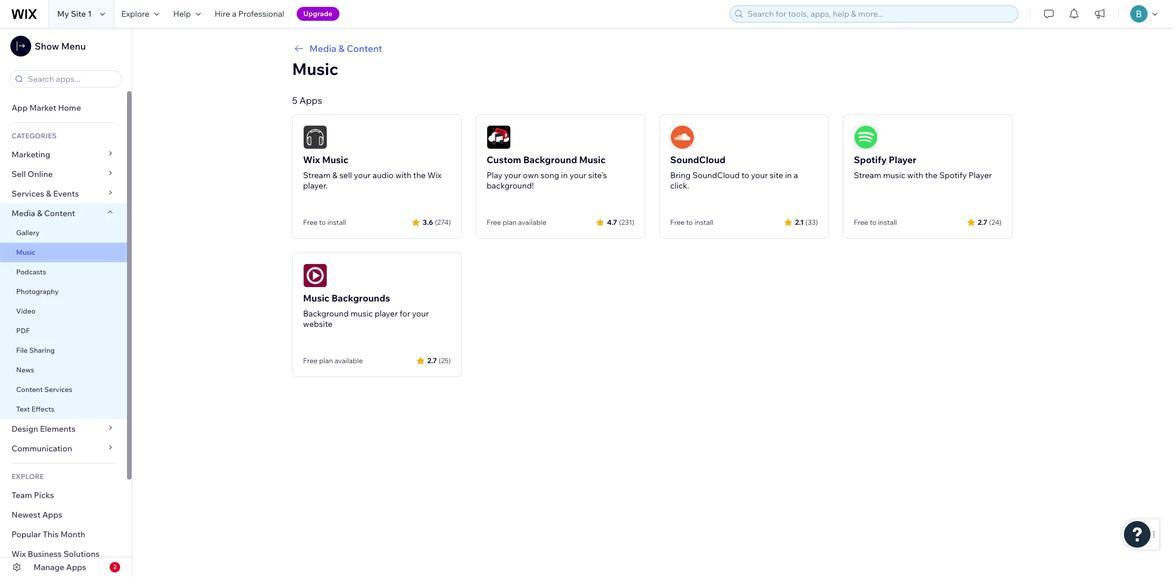 Task type: vqa. For each thing, say whether or not it's contained in the screenshot.
Drag . image in Last updated button
no



Task type: describe. For each thing, give the bounding box(es) containing it.
elements
[[40, 424, 76, 435]]

2.7 for music backgrounds
[[427, 356, 437, 365]]

Search apps... field
[[24, 71, 118, 87]]

audio
[[373, 170, 394, 181]]

your inside music backgrounds background music player for your website
[[412, 309, 429, 319]]

sell
[[339, 170, 352, 181]]

file sharing
[[16, 346, 55, 355]]

install for music
[[327, 218, 346, 227]]

1
[[88, 9, 92, 19]]

music backgrounds background music player for your website
[[303, 293, 429, 330]]

with inside wix music stream & sell your audio with the wix player.
[[395, 170, 411, 181]]

the inside spotify player stream music with the spotify player
[[925, 170, 938, 181]]

content inside content services link
[[16, 386, 43, 394]]

popular this month link
[[0, 525, 127, 545]]

marketing link
[[0, 145, 127, 165]]

music inside sidebar element
[[16, 248, 36, 257]]

site
[[71, 9, 86, 19]]

wix business solutions
[[12, 550, 100, 560]]

stream for wix
[[303, 170, 331, 181]]

help button
[[166, 0, 208, 28]]

market
[[29, 103, 56, 113]]

upgrade button
[[296, 7, 339, 21]]

free for music backgrounds
[[303, 357, 318, 365]]

your inside soundcloud bring soundcloud to your site in a click.
[[751, 170, 768, 181]]

own
[[523, 170, 539, 181]]

a inside hire a professional link
[[232, 9, 236, 19]]

video link
[[0, 302, 127, 322]]

content services link
[[0, 380, 127, 400]]

free for spotify player
[[854, 218, 868, 227]]

content services
[[16, 386, 72, 394]]

sell online link
[[0, 165, 127, 184]]

(25)
[[439, 356, 451, 365]]

professional
[[238, 9, 284, 19]]

wix for music
[[303, 154, 320, 166]]

file
[[16, 346, 28, 355]]

pdf
[[16, 327, 30, 335]]

click.
[[670, 181, 689, 191]]

popular
[[12, 530, 41, 540]]

0 vertical spatial services
[[12, 189, 44, 199]]

apps for manage apps
[[66, 563, 86, 573]]

media & content inside sidebar element
[[12, 208, 75, 219]]

gallery link
[[0, 223, 127, 243]]

song
[[541, 170, 559, 181]]

(24)
[[989, 218, 1002, 227]]

install for player
[[878, 218, 897, 227]]

manage apps
[[33, 563, 86, 573]]

2 horizontal spatial content
[[347, 43, 382, 54]]

services & events link
[[0, 184, 127, 204]]

gallery
[[16, 229, 40, 237]]

news link
[[0, 361, 127, 380]]

1 vertical spatial wix
[[428, 170, 442, 181]]

& down upgrade button
[[339, 43, 345, 54]]

& inside wix music stream & sell your audio with the wix player.
[[332, 170, 338, 181]]

communication link
[[0, 439, 127, 459]]

podcasts link
[[0, 263, 127, 282]]

communication
[[12, 444, 74, 454]]

free plan available for music
[[303, 357, 363, 365]]

hire a professional
[[215, 9, 284, 19]]

1 vertical spatial spotify
[[939, 170, 967, 181]]

music inside custom background music play your own song in your site's background!
[[579, 154, 606, 166]]

Search for tools, apps, help & more... field
[[744, 6, 1014, 22]]

pdf link
[[0, 322, 127, 341]]

music for player
[[883, 170, 905, 181]]

2.1 (33)
[[795, 218, 818, 227]]

available for background
[[518, 218, 546, 227]]

available for backgrounds
[[335, 357, 363, 365]]

design elements
[[12, 424, 76, 435]]

player.
[[303, 181, 328, 191]]

0 horizontal spatial media & content link
[[0, 204, 127, 223]]

1 vertical spatial content
[[44, 208, 75, 219]]

newest apps
[[12, 510, 62, 521]]

music backgrounds logo image
[[303, 264, 327, 288]]

custom background music play your own song in your site's background!
[[487, 154, 607, 191]]

soundcloud logo image
[[670, 125, 694, 150]]

newest apps link
[[0, 506, 127, 525]]

stream for spotify
[[854, 170, 881, 181]]

media inside sidebar element
[[12, 208, 35, 219]]

design
[[12, 424, 38, 435]]

manage
[[33, 563, 64, 573]]

2.7 (24)
[[978, 218, 1002, 227]]

apps for 5 apps
[[299, 95, 322, 106]]

free to install for music
[[303, 218, 346, 227]]

spotify player stream music with the spotify player
[[854, 154, 992, 181]]

background inside custom background music play your own song in your site's background!
[[523, 154, 577, 166]]

2
[[113, 564, 117, 572]]

business
[[28, 550, 62, 560]]

sharing
[[29, 346, 55, 355]]

month
[[60, 530, 85, 540]]

& down services & events
[[37, 208, 42, 219]]

free to install for player
[[854, 218, 897, 227]]

app market home
[[12, 103, 81, 113]]

file sharing link
[[0, 341, 127, 361]]

this
[[43, 530, 59, 540]]

effects
[[31, 405, 54, 414]]

wix music logo image
[[303, 125, 327, 150]]

news
[[16, 366, 34, 375]]

backgrounds
[[331, 293, 390, 304]]

design elements link
[[0, 420, 127, 439]]

(33)
[[805, 218, 818, 227]]

apps for newest apps
[[42, 510, 62, 521]]

5 apps
[[292, 95, 322, 106]]

custom
[[487, 154, 521, 166]]

install for bring
[[694, 218, 713, 227]]

player
[[375, 309, 398, 319]]

1 horizontal spatial media
[[309, 43, 336, 54]]

text
[[16, 405, 30, 414]]

your down custom
[[504, 170, 521, 181]]

4.7 (231)
[[607, 218, 634, 227]]

events
[[53, 189, 79, 199]]

0 vertical spatial player
[[889, 154, 916, 166]]

hire a professional link
[[208, 0, 291, 28]]

app market home link
[[0, 98, 127, 118]]

to for spotify player
[[870, 218, 876, 227]]

newest
[[12, 510, 40, 521]]

upgrade
[[303, 9, 332, 18]]



Task type: locate. For each thing, give the bounding box(es) containing it.
your inside wix music stream & sell your audio with the wix player.
[[354, 170, 371, 181]]

0 vertical spatial spotify
[[854, 154, 887, 166]]

1 horizontal spatial stream
[[854, 170, 881, 181]]

wix up "3.6 (274)"
[[428, 170, 442, 181]]

1 horizontal spatial music
[[883, 170, 905, 181]]

1 horizontal spatial plan
[[503, 218, 517, 227]]

1 horizontal spatial content
[[44, 208, 75, 219]]

0 horizontal spatial background
[[303, 309, 349, 319]]

2 horizontal spatial wix
[[428, 170, 442, 181]]

show menu button
[[10, 36, 86, 57]]

2.7 (25)
[[427, 356, 451, 365]]

0 horizontal spatial available
[[335, 357, 363, 365]]

0 horizontal spatial free to install
[[303, 218, 346, 227]]

soundcloud up 'bring'
[[670, 154, 726, 166]]

0 horizontal spatial in
[[561, 170, 568, 181]]

1 with from the left
[[395, 170, 411, 181]]

sell online
[[12, 169, 53, 180]]

soundcloud right 'bring'
[[692, 170, 740, 181]]

show menu
[[35, 40, 86, 52]]

2 stream from the left
[[854, 170, 881, 181]]

& inside services & events link
[[46, 189, 51, 199]]

apps up this
[[42, 510, 62, 521]]

for
[[400, 309, 410, 319]]

0 horizontal spatial apps
[[42, 510, 62, 521]]

stream down the spotify player logo
[[854, 170, 881, 181]]

2 vertical spatial apps
[[66, 563, 86, 573]]

available down music backgrounds background music player for your website
[[335, 357, 363, 365]]

4.7
[[607, 218, 617, 227]]

available
[[518, 218, 546, 227], [335, 357, 363, 365]]

0 horizontal spatial spotify
[[854, 154, 887, 166]]

your
[[354, 170, 371, 181], [504, 170, 521, 181], [570, 170, 586, 181], [751, 170, 768, 181], [412, 309, 429, 319]]

0 horizontal spatial media
[[12, 208, 35, 219]]

5
[[292, 95, 297, 106]]

1 in from the left
[[561, 170, 568, 181]]

2.1
[[795, 218, 804, 227]]

popular this month
[[12, 530, 85, 540]]

team picks
[[12, 491, 54, 501]]

bring
[[670, 170, 691, 181]]

the inside wix music stream & sell your audio with the wix player.
[[413, 170, 426, 181]]

in inside soundcloud bring soundcloud to your site in a click.
[[785, 170, 792, 181]]

photography
[[16, 287, 59, 296]]

free for wix music
[[303, 218, 318, 227]]

solutions
[[63, 550, 100, 560]]

0 vertical spatial wix
[[303, 154, 320, 166]]

0 vertical spatial 2.7
[[978, 218, 987, 227]]

team picks link
[[0, 486, 127, 506]]

2 in from the left
[[785, 170, 792, 181]]

2 horizontal spatial install
[[878, 218, 897, 227]]

1 horizontal spatial media & content link
[[292, 42, 1013, 55]]

wix for business
[[12, 550, 26, 560]]

1 vertical spatial free plan available
[[303, 357, 363, 365]]

free down "background!"
[[487, 218, 501, 227]]

1 vertical spatial media & content
[[12, 208, 75, 219]]

1 horizontal spatial install
[[694, 218, 713, 227]]

1 horizontal spatial background
[[523, 154, 577, 166]]

0 vertical spatial content
[[347, 43, 382, 54]]

1 vertical spatial 2.7
[[427, 356, 437, 365]]

1 vertical spatial plan
[[319, 357, 333, 365]]

2.7
[[978, 218, 987, 227], [427, 356, 437, 365]]

background down backgrounds
[[303, 309, 349, 319]]

background up song
[[523, 154, 577, 166]]

1 vertical spatial player
[[969, 170, 992, 181]]

1 horizontal spatial the
[[925, 170, 938, 181]]

with inside spotify player stream music with the spotify player
[[907, 170, 923, 181]]

with
[[395, 170, 411, 181], [907, 170, 923, 181]]

0 horizontal spatial stream
[[303, 170, 331, 181]]

music for backgrounds
[[351, 309, 373, 319]]

media & content
[[309, 43, 382, 54], [12, 208, 75, 219]]

2.7 for spotify player
[[978, 218, 987, 227]]

1 horizontal spatial media & content
[[309, 43, 382, 54]]

1 horizontal spatial wix
[[303, 154, 320, 166]]

picks
[[34, 491, 54, 501]]

media up gallery
[[12, 208, 35, 219]]

& left sell at the top of the page
[[332, 170, 338, 181]]

music up 5 apps
[[292, 59, 338, 79]]

1 stream from the left
[[303, 170, 331, 181]]

0 vertical spatial a
[[232, 9, 236, 19]]

a right site
[[794, 170, 798, 181]]

spotify player logo image
[[854, 125, 878, 150]]

0 vertical spatial soundcloud
[[670, 154, 726, 166]]

text effects link
[[0, 400, 127, 420]]

services down news link
[[44, 386, 72, 394]]

1 horizontal spatial available
[[518, 218, 546, 227]]

music inside music backgrounds background music player for your website
[[303, 293, 329, 304]]

(231)
[[619, 218, 634, 227]]

media
[[309, 43, 336, 54], [12, 208, 35, 219]]

music up sell at the top of the page
[[322, 154, 348, 166]]

3 free to install from the left
[[854, 218, 897, 227]]

0 horizontal spatial with
[[395, 170, 411, 181]]

home
[[58, 103, 81, 113]]

music
[[883, 170, 905, 181], [351, 309, 373, 319]]

a inside soundcloud bring soundcloud to your site in a click.
[[794, 170, 798, 181]]

your right sell at the top of the page
[[354, 170, 371, 181]]

0 vertical spatial free plan available
[[487, 218, 546, 227]]

media & content down services & events
[[12, 208, 75, 219]]

0 vertical spatial media & content link
[[292, 42, 1013, 55]]

1 vertical spatial music
[[351, 309, 373, 319]]

content
[[347, 43, 382, 54], [44, 208, 75, 219], [16, 386, 43, 394]]

photography link
[[0, 282, 127, 302]]

show
[[35, 40, 59, 52]]

apps
[[299, 95, 322, 106], [42, 510, 62, 521], [66, 563, 86, 573]]

my
[[57, 9, 69, 19]]

1 horizontal spatial apps
[[66, 563, 86, 573]]

my site 1
[[57, 9, 92, 19]]

3.6 (274)
[[423, 218, 451, 227]]

to for soundcloud
[[686, 218, 693, 227]]

1 horizontal spatial player
[[969, 170, 992, 181]]

services down the sell online
[[12, 189, 44, 199]]

wix down the wix music logo in the left of the page
[[303, 154, 320, 166]]

team
[[12, 491, 32, 501]]

stream
[[303, 170, 331, 181], [854, 170, 881, 181]]

plan down the website
[[319, 357, 333, 365]]

custom background music logo image
[[487, 125, 511, 150]]

hire
[[215, 9, 230, 19]]

website
[[303, 319, 333, 330]]

to for wix music
[[319, 218, 326, 227]]

0 vertical spatial available
[[518, 218, 546, 227]]

1 horizontal spatial spotify
[[939, 170, 967, 181]]

0 vertical spatial music
[[883, 170, 905, 181]]

2.7 left (24)
[[978, 218, 987, 227]]

free to install for bring
[[670, 218, 713, 227]]

plan for custom
[[503, 218, 517, 227]]

music up the site's
[[579, 154, 606, 166]]

music link
[[0, 243, 127, 263]]

music inside music backgrounds background music player for your website
[[351, 309, 373, 319]]

music inside wix music stream & sell your audio with the wix player.
[[322, 154, 348, 166]]

2 vertical spatial wix
[[12, 550, 26, 560]]

site's
[[588, 170, 607, 181]]

plan for music
[[319, 357, 333, 365]]

1 the from the left
[[413, 170, 426, 181]]

music down the music backgrounds logo
[[303, 293, 329, 304]]

stream inside spotify player stream music with the spotify player
[[854, 170, 881, 181]]

0 horizontal spatial 2.7
[[427, 356, 437, 365]]

in inside custom background music play your own song in your site's background!
[[561, 170, 568, 181]]

2 the from the left
[[925, 170, 938, 181]]

music inside spotify player stream music with the spotify player
[[883, 170, 905, 181]]

free right (33)
[[854, 218, 868, 227]]

1 vertical spatial soundcloud
[[692, 170, 740, 181]]

0 vertical spatial apps
[[299, 95, 322, 106]]

play
[[487, 170, 502, 181]]

your left site
[[751, 170, 768, 181]]

wix music stream & sell your audio with the wix player.
[[303, 154, 442, 191]]

install
[[327, 218, 346, 227], [694, 218, 713, 227], [878, 218, 897, 227]]

a right hire
[[232, 9, 236, 19]]

a
[[232, 9, 236, 19], [794, 170, 798, 181]]

3 install from the left
[[878, 218, 897, 227]]

in right site
[[785, 170, 792, 181]]

to inside soundcloud bring soundcloud to your site in a click.
[[741, 170, 749, 181]]

marketing
[[12, 150, 50, 160]]

2 install from the left
[[694, 218, 713, 227]]

text effects
[[16, 405, 54, 414]]

0 vertical spatial media & content
[[309, 43, 382, 54]]

1 vertical spatial media
[[12, 208, 35, 219]]

0 horizontal spatial wix
[[12, 550, 26, 560]]

plan
[[503, 218, 517, 227], [319, 357, 333, 365]]

background!
[[487, 181, 534, 191]]

apps right 5
[[299, 95, 322, 106]]

video
[[16, 307, 35, 316]]

free down click.
[[670, 218, 685, 227]]

background inside music backgrounds background music player for your website
[[303, 309, 349, 319]]

soundcloud
[[670, 154, 726, 166], [692, 170, 740, 181]]

media down upgrade button
[[309, 43, 336, 54]]

2.7 left (25)
[[427, 356, 437, 365]]

0 horizontal spatial player
[[889, 154, 916, 166]]

spotify
[[854, 154, 887, 166], [939, 170, 967, 181]]

online
[[28, 169, 53, 180]]

1 horizontal spatial a
[[794, 170, 798, 181]]

your left the site's
[[570, 170, 586, 181]]

stream inside wix music stream & sell your audio with the wix player.
[[303, 170, 331, 181]]

free for soundcloud
[[670, 218, 685, 227]]

0 horizontal spatial the
[[413, 170, 426, 181]]

apps down solutions
[[66, 563, 86, 573]]

music down gallery
[[16, 248, 36, 257]]

0 horizontal spatial a
[[232, 9, 236, 19]]

player
[[889, 154, 916, 166], [969, 170, 992, 181]]

plan down "background!"
[[503, 218, 517, 227]]

wix down popular
[[12, 550, 26, 560]]

1 horizontal spatial 2.7
[[978, 218, 987, 227]]

1 free to install from the left
[[303, 218, 346, 227]]

menu
[[61, 40, 86, 52]]

0 vertical spatial background
[[523, 154, 577, 166]]

available down "background!"
[[518, 218, 546, 227]]

free plan available
[[487, 218, 546, 227], [303, 357, 363, 365]]

0 horizontal spatial media & content
[[12, 208, 75, 219]]

categories
[[12, 132, 57, 140]]

1 horizontal spatial free plan available
[[487, 218, 546, 227]]

1 vertical spatial media & content link
[[0, 204, 127, 223]]

2 with from the left
[[907, 170, 923, 181]]

2 horizontal spatial free to install
[[854, 218, 897, 227]]

in right song
[[561, 170, 568, 181]]

2 free to install from the left
[[670, 218, 713, 227]]

& left events
[[46, 189, 51, 199]]

1 vertical spatial apps
[[42, 510, 62, 521]]

1 vertical spatial services
[[44, 386, 72, 394]]

to
[[741, 170, 749, 181], [319, 218, 326, 227], [686, 218, 693, 227], [870, 218, 876, 227]]

2 horizontal spatial apps
[[299, 95, 322, 106]]

free plan available down the website
[[303, 357, 363, 365]]

0 vertical spatial media
[[309, 43, 336, 54]]

1 horizontal spatial with
[[907, 170, 923, 181]]

1 vertical spatial a
[[794, 170, 798, 181]]

1 horizontal spatial in
[[785, 170, 792, 181]]

your right for
[[412, 309, 429, 319]]

wix inside sidebar element
[[12, 550, 26, 560]]

sell
[[12, 169, 26, 180]]

0 vertical spatial plan
[[503, 218, 517, 227]]

1 horizontal spatial free to install
[[670, 218, 713, 227]]

0 horizontal spatial free plan available
[[303, 357, 363, 365]]

free down the website
[[303, 357, 318, 365]]

0 horizontal spatial install
[[327, 218, 346, 227]]

0 horizontal spatial music
[[351, 309, 373, 319]]

background
[[523, 154, 577, 166], [303, 309, 349, 319]]

0 horizontal spatial plan
[[319, 357, 333, 365]]

free down player.
[[303, 218, 318, 227]]

1 install from the left
[[327, 218, 346, 227]]

services & events
[[12, 189, 79, 199]]

free plan available for custom
[[487, 218, 546, 227]]

0 horizontal spatial content
[[16, 386, 43, 394]]

sidebar element
[[0, 28, 132, 578]]

1 vertical spatial available
[[335, 357, 363, 365]]

app
[[12, 103, 28, 113]]

(274)
[[435, 218, 451, 227]]

explore
[[12, 473, 44, 481]]

site
[[770, 170, 783, 181]]

stream left sell at the top of the page
[[303, 170, 331, 181]]

free plan available down "background!"
[[487, 218, 546, 227]]

soundcloud bring soundcloud to your site in a click.
[[670, 154, 798, 191]]

1 vertical spatial background
[[303, 309, 349, 319]]

free for custom background music
[[487, 218, 501, 227]]

media & content down upgrade button
[[309, 43, 382, 54]]

2 vertical spatial content
[[16, 386, 43, 394]]



